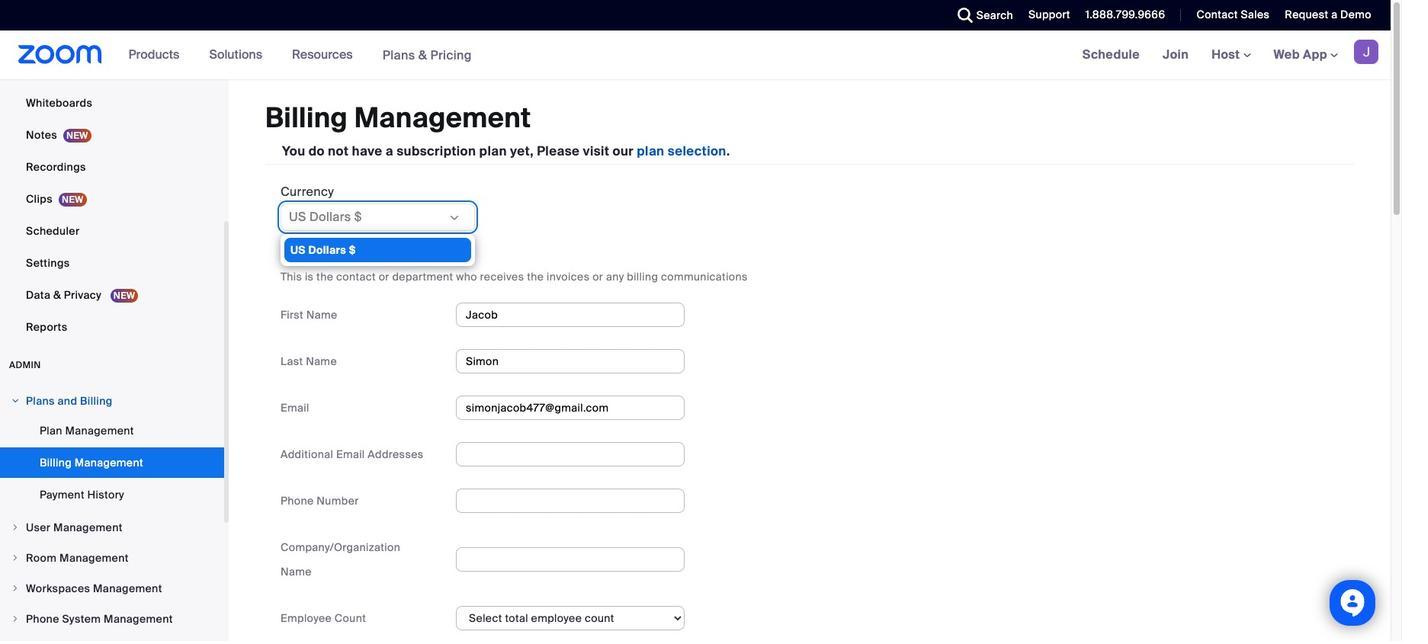 Task type: locate. For each thing, give the bounding box(es) containing it.
2 right image from the top
[[11, 584, 20, 593]]

phone for phone number
[[281, 494, 314, 508]]

plan right our
[[637, 142, 665, 159]]

0 vertical spatial name
[[306, 308, 337, 322]]

plan left yet,
[[479, 142, 507, 159]]

notes
[[26, 128, 57, 142]]

billing management up have
[[265, 101, 531, 136]]

plan management
[[40, 424, 134, 438]]

1 horizontal spatial a
[[1331, 8, 1338, 21]]

phone inside main content main content
[[281, 494, 314, 508]]

dollars up "is"
[[308, 243, 346, 257]]

$ up contact
[[349, 243, 356, 257]]

notes link
[[0, 120, 224, 150]]

system
[[62, 612, 101, 626]]

right image inside workspaces management menu item
[[11, 584, 20, 593]]

a
[[1331, 8, 1338, 21], [386, 142, 393, 159]]

us down 'currency'
[[289, 209, 306, 225]]

0 horizontal spatial billing management
[[40, 456, 143, 470]]

phone for phone system management
[[26, 612, 59, 626]]

billing down plan
[[40, 456, 72, 470]]

1 horizontal spatial contact
[[1197, 8, 1238, 21]]

0 horizontal spatial contact
[[322, 246, 370, 262]]

contact inside the billing contact this is the contact or department who receives the invoices or any billing communications
[[322, 246, 370, 262]]

clips
[[26, 192, 53, 206]]

phone system management
[[26, 612, 173, 626]]

2 the from the left
[[527, 270, 544, 283]]

2 vertical spatial right image
[[11, 615, 20, 624]]

name up employee
[[281, 565, 312, 579]]

us dollars $ inside list box
[[291, 243, 356, 257]]

name inside the 'company/organization name'
[[281, 565, 312, 579]]

2 vertical spatial name
[[281, 565, 312, 579]]

0 horizontal spatial a
[[386, 142, 393, 159]]

the right "is"
[[317, 270, 333, 283]]

& inside personal menu menu
[[53, 288, 61, 302]]

plans left the 'and'
[[26, 394, 55, 408]]

1 horizontal spatial plans
[[383, 47, 415, 63]]

subscription
[[397, 142, 476, 159]]

admin menu menu
[[0, 387, 224, 641]]

0 vertical spatial &
[[418, 47, 427, 63]]

right image left room
[[11, 554, 20, 563]]

billing up do
[[265, 101, 348, 136]]

banner containing products
[[0, 31, 1391, 80]]

0 horizontal spatial the
[[317, 270, 333, 283]]

1 horizontal spatial &
[[418, 47, 427, 63]]

0 vertical spatial us dollars $
[[289, 209, 362, 225]]

a left demo
[[1331, 8, 1338, 21]]

1 horizontal spatial or
[[593, 270, 603, 283]]

1 vertical spatial us
[[291, 243, 306, 257]]

1 or from the left
[[379, 270, 389, 283]]

0 horizontal spatial or
[[379, 270, 389, 283]]

the left the 'invoices'
[[527, 270, 544, 283]]

settings
[[26, 256, 70, 270]]

0 horizontal spatial plan
[[479, 142, 507, 159]]

number
[[317, 494, 359, 508]]

management up "subscription" at the top left of the page
[[354, 101, 531, 136]]

us
[[289, 209, 306, 225], [291, 243, 306, 257]]

2 right image from the top
[[11, 554, 20, 563]]

name
[[306, 308, 337, 322], [306, 354, 337, 368], [281, 565, 312, 579]]

plans & pricing link
[[383, 47, 472, 63], [383, 47, 472, 63]]

name right last
[[306, 354, 337, 368]]

management inside main content main content
[[354, 101, 531, 136]]

1 horizontal spatial billing management
[[265, 101, 531, 136]]

email right additional
[[336, 447, 365, 461]]

1 vertical spatial dollars
[[308, 243, 346, 257]]

management
[[354, 101, 531, 136], [65, 424, 134, 438], [74, 456, 143, 470], [53, 521, 123, 535], [60, 551, 129, 565], [93, 582, 162, 596], [104, 612, 173, 626]]

billing up 'this' in the top left of the page
[[281, 246, 319, 262]]

1 vertical spatial plans
[[26, 394, 55, 408]]

visit
[[583, 142, 610, 159]]

1.888.799.9666
[[1086, 8, 1165, 21]]

products button
[[129, 31, 186, 79]]

plans and billing
[[26, 394, 113, 408]]

plans for plans & pricing
[[383, 47, 415, 63]]

and
[[58, 394, 77, 408]]

phone
[[281, 494, 314, 508], [26, 612, 59, 626]]

1 right image from the top
[[11, 397, 20, 406]]

1 horizontal spatial phone
[[281, 494, 314, 508]]

us dollars $
[[289, 209, 362, 225], [291, 243, 356, 257]]

addresses
[[368, 447, 424, 461]]

1 horizontal spatial plan
[[637, 142, 665, 159]]

$
[[354, 209, 362, 225], [349, 243, 356, 257]]

us dollars $ button
[[289, 208, 448, 226]]

0 vertical spatial billing management
[[265, 101, 531, 136]]

& for privacy
[[53, 288, 61, 302]]

count
[[335, 611, 366, 625]]

us dollars $ down 'currency'
[[289, 209, 362, 225]]

plan
[[40, 424, 62, 438]]

& left pricing
[[418, 47, 427, 63]]

0 vertical spatial email
[[281, 401, 309, 415]]

1 vertical spatial right image
[[11, 554, 20, 563]]

right image inside phone system management menu item
[[11, 615, 20, 624]]

host
[[1212, 47, 1243, 63]]

profile picture image
[[1354, 40, 1379, 64]]

room management menu item
[[0, 544, 224, 573]]

billing right the 'and'
[[80, 394, 113, 408]]

email
[[281, 401, 309, 415], [336, 447, 365, 461]]

0 vertical spatial plans
[[383, 47, 415, 63]]

billing
[[627, 270, 658, 283]]

0 vertical spatial dollars
[[310, 209, 351, 225]]

None text field
[[456, 349, 685, 373]]

management up history
[[74, 456, 143, 470]]

$ up us dollars $ list box
[[354, 209, 362, 225]]

0 vertical spatial right image
[[11, 397, 20, 406]]

1 vertical spatial phone
[[26, 612, 59, 626]]

dollars down 'currency'
[[310, 209, 351, 225]]

right image inside room management menu item
[[11, 554, 20, 563]]

employee
[[281, 611, 332, 625]]

not
[[328, 142, 349, 159]]

scheduler link
[[0, 216, 224, 246]]

personal
[[26, 64, 72, 78]]

1 vertical spatial &
[[53, 288, 61, 302]]

you
[[282, 142, 305, 159]]

1 vertical spatial billing management
[[40, 456, 143, 470]]

name for company/organization name
[[281, 565, 312, 579]]

plans inside menu item
[[26, 394, 55, 408]]

right image inside plans and billing menu item
[[11, 397, 20, 406]]

contact up contact
[[322, 246, 370, 262]]

request a demo link
[[1274, 0, 1391, 31], [1285, 8, 1372, 21]]

selection
[[668, 142, 727, 159]]

0 horizontal spatial plans
[[26, 394, 55, 408]]

0 vertical spatial us
[[289, 209, 306, 225]]

& right 'data'
[[53, 288, 61, 302]]

a right have
[[386, 142, 393, 159]]

1 horizontal spatial the
[[527, 270, 544, 283]]

you do not have a subscription plan yet, please visit our plan selection .
[[282, 142, 730, 159]]

pricing
[[430, 47, 472, 63]]

contact
[[1197, 8, 1238, 21], [322, 246, 370, 262]]

right image down admin
[[11, 397, 20, 406]]

plan
[[479, 142, 507, 159], [637, 142, 665, 159]]

billing management link
[[0, 448, 224, 478]]

name right first in the left of the page
[[306, 308, 337, 322]]

us up 'this' in the top left of the page
[[291, 243, 306, 257]]

1 horizontal spatial email
[[336, 447, 365, 461]]

0 vertical spatial $
[[354, 209, 362, 225]]

banner
[[0, 31, 1391, 80]]

management up the room management
[[53, 521, 123, 535]]

meetings navigation
[[1071, 31, 1391, 80]]

1 vertical spatial name
[[306, 354, 337, 368]]

right image for room management
[[11, 554, 20, 563]]

contact
[[336, 270, 376, 283]]

or down us dollars $ list box
[[379, 270, 389, 283]]

right image
[[11, 397, 20, 406], [11, 584, 20, 593]]

management down room management menu item
[[93, 582, 162, 596]]

1 vertical spatial $
[[349, 243, 356, 257]]

any
[[606, 270, 624, 283]]

workspaces management
[[26, 582, 162, 596]]

dollars
[[310, 209, 351, 225], [308, 243, 346, 257]]

right image left the system
[[11, 615, 20, 624]]

management down plans and billing menu item
[[65, 424, 134, 438]]

phone number
[[281, 494, 359, 508]]

right image for workspaces
[[11, 584, 20, 593]]

0 horizontal spatial phone
[[26, 612, 59, 626]]

1 plan from the left
[[479, 142, 507, 159]]

0 vertical spatial phone
[[281, 494, 314, 508]]

1 right image from the top
[[11, 523, 20, 532]]

user
[[26, 521, 51, 535]]

billing management inside plans and billing menu
[[40, 456, 143, 470]]

right image
[[11, 523, 20, 532], [11, 554, 20, 563], [11, 615, 20, 624]]

phone down workspaces
[[26, 612, 59, 626]]

& inside product information navigation
[[418, 47, 427, 63]]

0 horizontal spatial &
[[53, 288, 61, 302]]

please
[[537, 142, 580, 159]]

data & privacy
[[26, 288, 104, 302]]

email down last
[[281, 401, 309, 415]]

1 vertical spatial us dollars $
[[291, 243, 356, 257]]

right image for plans
[[11, 397, 20, 406]]

$ inside us dollars $ list box
[[349, 243, 356, 257]]

plans
[[383, 47, 415, 63], [26, 394, 55, 408]]

us inside list box
[[291, 243, 306, 257]]

0 vertical spatial right image
[[11, 523, 20, 532]]

1 vertical spatial contact
[[322, 246, 370, 262]]

or left any
[[593, 270, 603, 283]]

plans inside product information navigation
[[383, 47, 415, 63]]

first
[[281, 308, 304, 322]]

billing management
[[265, 101, 531, 136], [40, 456, 143, 470]]

phone left number
[[281, 494, 314, 508]]

None text field
[[456, 303, 685, 327], [456, 396, 685, 420], [456, 442, 685, 467], [456, 489, 685, 513], [456, 547, 685, 572], [456, 303, 685, 327], [456, 396, 685, 420], [456, 442, 685, 467], [456, 489, 685, 513], [456, 547, 685, 572]]

1 vertical spatial a
[[386, 142, 393, 159]]

or
[[379, 270, 389, 283], [593, 270, 603, 283]]

side navigation navigation
[[0, 0, 229, 641]]

billing management down plan management
[[40, 456, 143, 470]]

plans left pricing
[[383, 47, 415, 63]]

3 right image from the top
[[11, 615, 20, 624]]

1 vertical spatial email
[[336, 447, 365, 461]]

us dollars $ up "is"
[[291, 243, 356, 257]]

contact left sales
[[1197, 8, 1238, 21]]

billing contact this is the contact or department who receives the invoices or any billing communications
[[281, 246, 748, 283]]

right image inside user management menu item
[[11, 523, 20, 532]]

personal devices link
[[0, 56, 224, 86]]

management down workspaces management menu item
[[104, 612, 173, 626]]

plans and billing menu
[[0, 416, 224, 512]]

phone system management menu item
[[0, 605, 224, 634]]

&
[[418, 47, 427, 63], [53, 288, 61, 302]]

our
[[613, 142, 634, 159]]

workspaces
[[26, 582, 90, 596]]

phone inside phone system management menu item
[[26, 612, 59, 626]]

right image left user
[[11, 523, 20, 532]]

devices
[[75, 64, 117, 78]]

1 vertical spatial right image
[[11, 584, 20, 593]]

& for pricing
[[418, 47, 427, 63]]

right image left workspaces
[[11, 584, 20, 593]]



Task type: describe. For each thing, give the bounding box(es) containing it.
room
[[26, 551, 57, 565]]

dollars inside list box
[[308, 243, 346, 257]]

admin
[[9, 359, 41, 371]]

solutions button
[[209, 31, 269, 79]]

us inside popup button
[[289, 209, 306, 225]]

personal devices
[[26, 64, 117, 78]]

settings link
[[0, 248, 224, 278]]

do
[[309, 142, 325, 159]]

schedule
[[1083, 47, 1140, 63]]

web app button
[[1274, 47, 1338, 63]]

resources button
[[292, 31, 360, 79]]

right image for user management
[[11, 523, 20, 532]]

product information navigation
[[117, 31, 483, 80]]

contact sales
[[1197, 8, 1270, 21]]

have
[[352, 142, 382, 159]]

web
[[1274, 47, 1300, 63]]

dollars inside popup button
[[310, 209, 351, 225]]

.
[[727, 142, 730, 159]]

right image for phone system management
[[11, 615, 20, 624]]

request
[[1285, 8, 1329, 21]]

sales
[[1241, 8, 1270, 21]]

support
[[1029, 8, 1070, 21]]

personal menu menu
[[0, 0, 224, 344]]

us dollars $ inside popup button
[[289, 209, 362, 225]]

main content main content
[[229, 79, 1391, 641]]

plans and billing menu item
[[0, 387, 224, 416]]

yet,
[[510, 142, 534, 159]]

solutions
[[209, 47, 262, 63]]

billing inside menu item
[[80, 394, 113, 408]]

receives
[[480, 270, 524, 283]]

search button
[[946, 0, 1017, 31]]

user management menu item
[[0, 513, 224, 542]]

department
[[392, 270, 453, 283]]

this
[[281, 270, 302, 283]]

communications
[[661, 270, 748, 283]]

billing inside menu
[[40, 456, 72, 470]]

invoices
[[547, 270, 590, 283]]

products
[[129, 47, 180, 63]]

plans & pricing
[[383, 47, 472, 63]]

plan management link
[[0, 416, 224, 446]]

company/organization name
[[281, 540, 401, 579]]

data & privacy link
[[0, 280, 224, 310]]

privacy
[[64, 288, 101, 302]]

schedule link
[[1071, 31, 1151, 79]]

name for last name
[[306, 354, 337, 368]]

join
[[1163, 47, 1189, 63]]

last name
[[281, 354, 337, 368]]

data
[[26, 288, 50, 302]]

1 the from the left
[[317, 270, 333, 283]]

resources
[[292, 47, 353, 63]]

user management
[[26, 521, 123, 535]]

none text field inside main content main content
[[456, 349, 685, 373]]

workspaces management menu item
[[0, 574, 224, 603]]

0 vertical spatial contact
[[1197, 8, 1238, 21]]

payment history link
[[0, 480, 224, 510]]

reports
[[26, 320, 67, 334]]

plans for plans and billing
[[26, 394, 55, 408]]

us dollars $ list box
[[284, 238, 471, 262]]

demo
[[1341, 8, 1372, 21]]

room management
[[26, 551, 129, 565]]

hide options image
[[448, 212, 461, 224]]

company/organization
[[281, 540, 401, 554]]

app
[[1303, 47, 1328, 63]]

employee count
[[281, 611, 366, 625]]

additional
[[281, 447, 333, 461]]

join link
[[1151, 31, 1200, 79]]

reports link
[[0, 312, 224, 342]]

additional email addresses
[[281, 447, 424, 461]]

search
[[977, 8, 1013, 22]]

2 or from the left
[[593, 270, 603, 283]]

billing management inside main content main content
[[265, 101, 531, 136]]

whiteboards link
[[0, 88, 224, 118]]

last
[[281, 354, 303, 368]]

who
[[456, 270, 477, 283]]

zoom logo image
[[18, 45, 102, 64]]

clips link
[[0, 184, 224, 214]]

host button
[[1212, 47, 1251, 63]]

recordings link
[[0, 152, 224, 182]]

recordings
[[26, 160, 86, 174]]

0 vertical spatial a
[[1331, 8, 1338, 21]]

history
[[87, 488, 124, 502]]

$ inside us dollars $ popup button
[[354, 209, 362, 225]]

2 plan from the left
[[637, 142, 665, 159]]

billing inside the billing contact this is the contact or department who receives the invoices or any billing communications
[[281, 246, 319, 262]]

is
[[305, 270, 314, 283]]

name for first name
[[306, 308, 337, 322]]

web app
[[1274, 47, 1328, 63]]

currency
[[281, 183, 334, 199]]

request a demo
[[1285, 8, 1372, 21]]

0 horizontal spatial email
[[281, 401, 309, 415]]

first name
[[281, 308, 337, 322]]

management up workspaces management
[[60, 551, 129, 565]]

payment history
[[40, 488, 124, 502]]

scheduler
[[26, 224, 80, 238]]

whiteboards
[[26, 96, 92, 110]]

a inside main content
[[386, 142, 393, 159]]



Task type: vqa. For each thing, say whether or not it's contained in the screenshot.
right icon in Phone System Management menu item
yes



